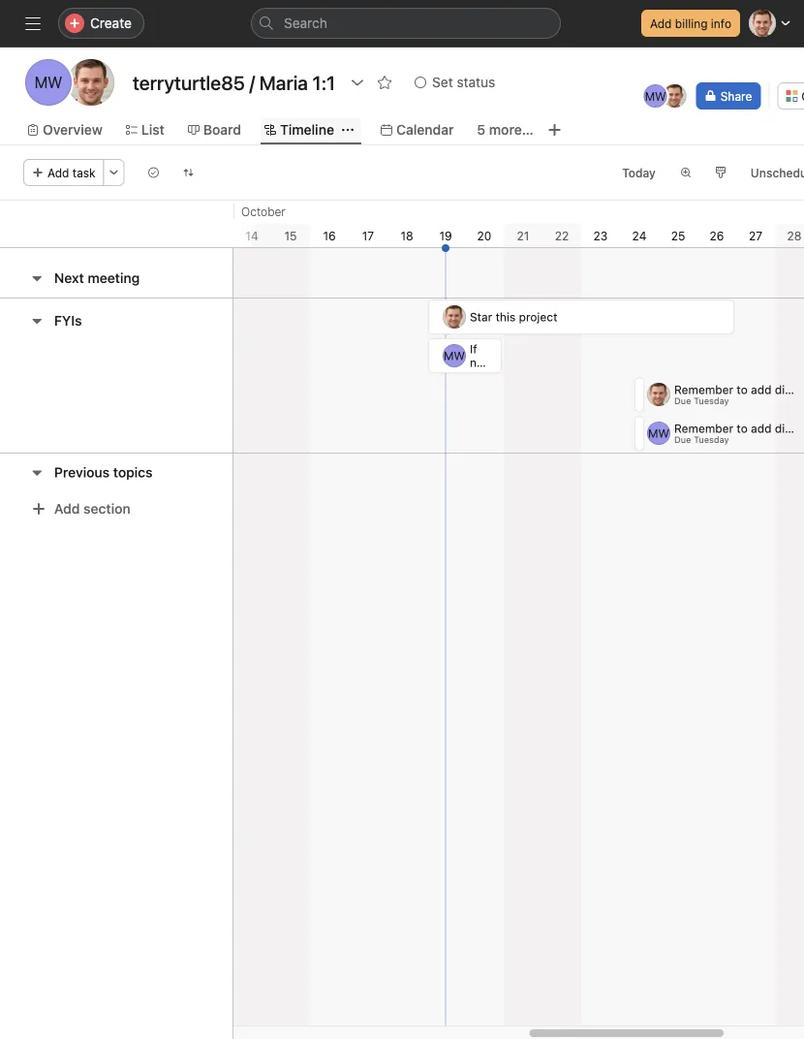Task type: locate. For each thing, give the bounding box(es) containing it.
show options image
[[350, 75, 366, 90]]

1 vertical spatial add
[[48, 166, 69, 179]]

add task
[[48, 166, 96, 179]]

share button
[[697, 82, 762, 110]]

add tab image
[[548, 122, 563, 138]]

due for mw
[[675, 435, 692, 445]]

unschedu button
[[743, 159, 805, 186]]

this
[[496, 310, 516, 324]]

add left billing
[[651, 16, 673, 30]]

None text field
[[128, 65, 341, 100]]

tuesday
[[695, 396, 730, 406], [695, 435, 730, 445]]

tuesday for mw
[[695, 435, 730, 445]]

today button
[[614, 159, 665, 186]]

next meeting
[[54, 270, 140, 286]]

1 vertical spatial due
[[675, 435, 692, 445]]

project
[[519, 310, 558, 324]]

1 due from the top
[[675, 396, 692, 406]]

create button
[[58, 8, 144, 39]]

21
[[518, 229, 530, 242]]

2 vertical spatial add
[[54, 501, 80, 517]]

0 vertical spatial tuesday
[[695, 396, 730, 406]]

due tuesday
[[675, 396, 730, 406], [675, 435, 730, 445]]

tt
[[82, 73, 101, 92], [668, 89, 683, 103], [447, 310, 462, 324], [652, 388, 667, 402]]

october
[[241, 205, 286, 218]]

next meeting button
[[54, 261, 140, 296]]

collapse task list for the section previous topics image
[[29, 465, 45, 481]]

due
[[675, 396, 692, 406], [675, 435, 692, 445]]

28
[[788, 229, 803, 242]]

add inside add task button
[[48, 166, 69, 179]]

add billing info button
[[642, 10, 741, 37]]

0 vertical spatial add
[[651, 16, 673, 30]]

1 due tuesday from the top
[[675, 396, 730, 406]]

search
[[284, 15, 328, 31]]

color: default image
[[716, 167, 727, 178]]

add billing info
[[651, 16, 732, 30]]

2 due tuesday from the top
[[675, 435, 730, 445]]

tuesday for tt
[[695, 396, 730, 406]]

timeline link
[[265, 119, 335, 141]]

1 vertical spatial due tuesday
[[675, 435, 730, 445]]

27
[[750, 229, 763, 242]]

star
[[470, 310, 493, 324]]

add to starred image
[[377, 75, 393, 90]]

today
[[623, 166, 656, 179]]

board link
[[188, 119, 241, 141]]

add inside add section 'button'
[[54, 501, 80, 517]]

add down previous at top left
[[54, 501, 80, 517]]

1 tuesday from the top
[[695, 396, 730, 406]]

section
[[84, 501, 131, 517]]

search button
[[251, 8, 562, 39]]

25
[[672, 229, 686, 242]]

add section
[[54, 501, 131, 517]]

add task button
[[23, 159, 104, 186]]

add inside add billing info button
[[651, 16, 673, 30]]

mw
[[35, 73, 62, 92], [646, 89, 667, 103], [444, 349, 466, 363], [649, 427, 670, 440]]

add left task
[[48, 166, 69, 179]]

23
[[594, 229, 608, 242]]

search list box
[[251, 8, 562, 39]]

previous
[[54, 465, 110, 481]]

0 vertical spatial due tuesday
[[675, 396, 730, 406]]

2 tuesday from the top
[[695, 435, 730, 445]]

add for add task
[[48, 166, 69, 179]]

calendar link
[[381, 119, 454, 141]]

15
[[285, 229, 297, 242]]

list link
[[126, 119, 165, 141]]

star this project
[[470, 310, 558, 324]]

2 due from the top
[[675, 435, 692, 445]]

0 vertical spatial due
[[675, 396, 692, 406]]

20
[[478, 229, 492, 242]]

add for add section
[[54, 501, 80, 517]]

overview link
[[27, 119, 103, 141]]

expand sidebar image
[[25, 16, 41, 31]]

fyis
[[54, 313, 82, 329]]

add
[[651, 16, 673, 30], [48, 166, 69, 179], [54, 501, 80, 517]]

add for add billing info
[[651, 16, 673, 30]]

1 vertical spatial tuesday
[[695, 435, 730, 445]]

all tasks image
[[148, 167, 160, 178]]

none image
[[183, 167, 195, 178]]

list
[[141, 122, 165, 138]]



Task type: vqa. For each thing, say whether or not it's contained in the screenshot.
Collapse task list for the section Next meeting icon
yes



Task type: describe. For each thing, give the bounding box(es) containing it.
due tuesday for mw
[[675, 435, 730, 445]]

set
[[433, 74, 454, 90]]

due for tt
[[675, 396, 692, 406]]

19
[[440, 229, 453, 242]]

17
[[363, 229, 375, 242]]

unschedu
[[751, 166, 805, 179]]

share
[[721, 89, 753, 103]]

24
[[633, 229, 647, 242]]

calendar
[[397, 122, 454, 138]]

billing
[[676, 16, 708, 30]]

more…
[[490, 122, 534, 138]]

5 more… button
[[478, 119, 534, 141]]

meeting
[[88, 270, 140, 286]]

info
[[712, 16, 732, 30]]

more actions image
[[108, 167, 120, 178]]

create
[[90, 15, 132, 31]]

task
[[73, 166, 96, 179]]

collapse task list for the section next meeting image
[[29, 271, 45, 286]]

due tuesday for tt
[[675, 396, 730, 406]]

5
[[478, 122, 486, 138]]

22
[[556, 229, 570, 242]]

16
[[323, 229, 336, 242]]

add section button
[[23, 492, 138, 527]]

overview
[[43, 122, 103, 138]]

26
[[710, 229, 725, 242]]

fyis button
[[54, 304, 82, 338]]

tab actions image
[[342, 124, 354, 136]]

previous topics button
[[54, 455, 153, 490]]

set status button
[[407, 69, 505, 96]]

14
[[246, 229, 259, 242]]

set status
[[433, 74, 496, 90]]

18
[[401, 229, 414, 242]]

status
[[457, 74, 496, 90]]

weeks image
[[681, 167, 692, 178]]

board
[[203, 122, 241, 138]]

previous topics
[[54, 465, 153, 481]]

topics
[[113, 465, 153, 481]]

collapse task list for the section fyis image
[[29, 313, 45, 329]]

timeline
[[280, 122, 335, 138]]

next
[[54, 270, 84, 286]]

5 more…
[[478, 122, 534, 138]]



